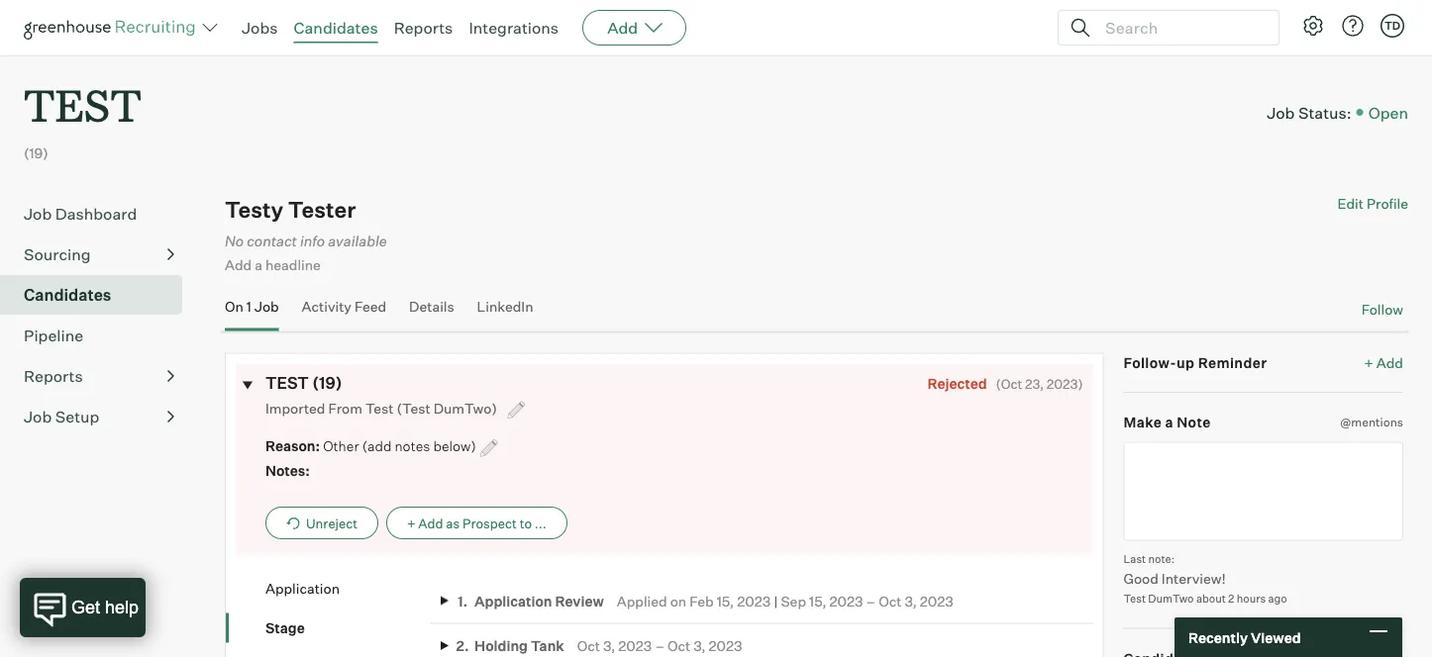 Task type: describe. For each thing, give the bounding box(es) containing it.
about
[[1196, 592, 1226, 605]]

edit
[[1337, 195, 1364, 213]]

1. application review applied on  feb 15, 2023 | sep 15, 2023 – oct 3, 2023
[[458, 593, 954, 610]]

details
[[409, 298, 454, 315]]

1
[[246, 298, 252, 315]]

dumtwo
[[1148, 592, 1194, 605]]

feed
[[355, 298, 386, 315]]

1 horizontal spatial 3,
[[693, 637, 706, 655]]

1 vertical spatial reports
[[24, 367, 83, 386]]

on
[[225, 298, 243, 315]]

follow
[[1361, 301, 1403, 318]]

@mentions
[[1340, 415, 1403, 430]]

headline
[[265, 257, 321, 274]]

dumtwo)
[[433, 399, 497, 417]]

candidates inside "link"
[[24, 285, 111, 305]]

greenhouse recruiting image
[[24, 16, 202, 40]]

1 vertical spatial (19)
[[312, 373, 342, 393]]

setup
[[55, 407, 99, 427]]

td
[[1384, 19, 1400, 32]]

1 vertical spatial –
[[655, 637, 664, 655]]

below)
[[433, 438, 476, 455]]

0 horizontal spatial 3,
[[603, 637, 615, 655]]

add button
[[582, 10, 687, 46]]

edit profile link
[[1337, 195, 1408, 213]]

make a note
[[1124, 414, 1211, 431]]

0 vertical spatial –
[[866, 593, 876, 610]]

activity feed
[[302, 298, 386, 315]]

follow link
[[1361, 300, 1403, 319]]

td button
[[1377, 10, 1408, 42]]

+ add as prospect to ... button
[[386, 507, 567, 540]]

holding
[[474, 637, 528, 655]]

...
[[535, 515, 547, 531]]

stage link
[[265, 618, 431, 638]]

rejected (oct 23, 2023)
[[928, 375, 1083, 392]]

contact
[[247, 232, 297, 250]]

td button
[[1381, 14, 1404, 38]]

tank
[[531, 637, 564, 655]]

recently viewed
[[1188, 629, 1301, 646]]

+ for + add as prospect to ...
[[407, 515, 415, 531]]

job for job status:
[[1267, 102, 1295, 122]]

notes:
[[265, 462, 310, 480]]

last
[[1124, 552, 1146, 566]]

job right the 1
[[255, 298, 279, 315]]

tester
[[288, 196, 356, 224]]

good
[[1124, 570, 1159, 587]]

test inside last note: good interview! test dumtwo               about 2 hours               ago
[[1124, 592, 1146, 605]]

linkedin link
[[477, 298, 533, 327]]

on
[[670, 593, 686, 610]]

make
[[1124, 414, 1162, 431]]

other
[[323, 438, 359, 455]]

on 1 job link
[[225, 298, 279, 327]]

add inside popup button
[[607, 18, 638, 38]]

+ for + add
[[1364, 354, 1373, 371]]

a inside testy tester no contact info available add a headline
[[255, 257, 262, 274]]

status:
[[1298, 102, 1352, 122]]

no
[[225, 232, 244, 250]]

+ add link
[[1364, 353, 1403, 372]]

2 horizontal spatial oct
[[879, 593, 902, 610]]

0 horizontal spatial test
[[365, 399, 394, 417]]

unreject
[[306, 515, 358, 531]]

as
[[446, 515, 460, 531]]

23,
[[1025, 376, 1044, 391]]

testy tester no contact info available add a headline
[[225, 196, 387, 274]]

to
[[520, 515, 532, 531]]

1 horizontal spatial reports link
[[394, 18, 453, 38]]

|
[[774, 593, 778, 610]]

job for job dashboard
[[24, 204, 52, 224]]

1 15, from the left
[[717, 593, 734, 610]]

follow-up reminder
[[1124, 354, 1267, 371]]

rejected
[[928, 375, 987, 392]]

configure image
[[1301, 14, 1325, 38]]

sourcing link
[[24, 243, 174, 267]]

1.
[[458, 593, 468, 610]]

job for job setup
[[24, 407, 52, 427]]

ago
[[1268, 592, 1287, 605]]

info
[[300, 232, 325, 250]]

0 horizontal spatial application
[[265, 580, 340, 597]]

(test
[[397, 399, 430, 417]]

2023)
[[1047, 376, 1083, 391]]

pipeline
[[24, 326, 83, 346]]

available
[[328, 232, 387, 250]]

testy
[[225, 196, 283, 224]]

recently
[[1188, 629, 1248, 646]]

job status:
[[1267, 102, 1352, 122]]

pipeline link
[[24, 324, 174, 348]]

2.
[[456, 637, 469, 655]]

test link
[[24, 55, 141, 138]]

from
[[328, 399, 362, 417]]

jobs
[[242, 18, 278, 38]]



Task type: locate. For each thing, give the bounding box(es) containing it.
+ add
[[1364, 354, 1403, 371]]

2 horizontal spatial 3,
[[905, 593, 917, 610]]

candidates link right jobs on the left of the page
[[294, 18, 378, 38]]

test
[[365, 399, 394, 417], [1124, 592, 1146, 605]]

1 vertical spatial candidates
[[24, 285, 111, 305]]

job left setup
[[24, 407, 52, 427]]

test left (test
[[365, 399, 394, 417]]

(oct
[[996, 376, 1022, 391]]

unreject button
[[265, 507, 378, 540]]

job setup link
[[24, 405, 174, 429]]

job
[[1267, 102, 1295, 122], [24, 204, 52, 224], [255, 298, 279, 315], [24, 407, 52, 427]]

activity feed link
[[302, 298, 386, 327]]

0 vertical spatial +
[[1364, 354, 1373, 371]]

1 vertical spatial test
[[1124, 592, 1146, 605]]

1 vertical spatial test
[[265, 373, 309, 393]]

1 horizontal spatial test
[[1124, 592, 1146, 605]]

0 vertical spatial candidates link
[[294, 18, 378, 38]]

–
[[866, 593, 876, 610], [655, 637, 664, 655]]

open
[[1368, 102, 1408, 122]]

15, right feb
[[717, 593, 734, 610]]

1 horizontal spatial oct
[[667, 637, 690, 655]]

0 vertical spatial candidates
[[294, 18, 378, 38]]

add inside testy tester no contact info available add a headline
[[225, 257, 252, 274]]

job setup
[[24, 407, 99, 427]]

job dashboard
[[24, 204, 137, 224]]

1 vertical spatial reports link
[[24, 365, 174, 388]]

viewed
[[1251, 629, 1301, 646]]

15, right sep
[[809, 593, 827, 610]]

1 horizontal spatial candidates link
[[294, 18, 378, 38]]

oct right sep
[[879, 593, 902, 610]]

@mentions link
[[1340, 413, 1403, 432]]

+ add as prospect to ...
[[407, 515, 547, 531]]

edit profile
[[1337, 195, 1408, 213]]

+ down follow
[[1364, 354, 1373, 371]]

imported
[[265, 399, 325, 417]]

0 horizontal spatial (19)
[[24, 145, 48, 162]]

last note: good interview! test dumtwo               about 2 hours               ago
[[1124, 552, 1287, 605]]

applied
[[617, 593, 667, 610]]

+ inside button
[[407, 515, 415, 531]]

2 15, from the left
[[809, 593, 827, 610]]

0 vertical spatial test
[[24, 75, 141, 134]]

reports down pipeline
[[24, 367, 83, 386]]

a
[[255, 257, 262, 274], [1165, 414, 1173, 431]]

0 vertical spatial a
[[255, 257, 262, 274]]

0 vertical spatial reports
[[394, 18, 453, 38]]

1 horizontal spatial 15,
[[809, 593, 827, 610]]

oct
[[879, 593, 902, 610], [577, 637, 600, 655], [667, 637, 690, 655]]

0 vertical spatial reports link
[[394, 18, 453, 38]]

0 horizontal spatial reports
[[24, 367, 83, 386]]

(add
[[362, 438, 392, 455]]

0 horizontal spatial –
[[655, 637, 664, 655]]

reports link down 'pipeline' "link"
[[24, 365, 174, 388]]

imported from test (test dumtwo)
[[265, 399, 500, 417]]

1 vertical spatial a
[[1165, 414, 1173, 431]]

candidates link down sourcing link
[[24, 283, 174, 307]]

follow-
[[1124, 354, 1177, 371]]

1 horizontal spatial a
[[1165, 414, 1173, 431]]

1 horizontal spatial application
[[474, 593, 552, 610]]

oct right tank
[[577, 637, 600, 655]]

1 horizontal spatial (19)
[[312, 373, 342, 393]]

0 horizontal spatial candidates link
[[24, 283, 174, 307]]

linkedin
[[477, 298, 533, 315]]

(19) up from
[[312, 373, 342, 393]]

2
[[1228, 592, 1234, 605]]

jobs link
[[242, 18, 278, 38]]

prospect
[[463, 515, 517, 531]]

candidates right jobs on the left of the page
[[294, 18, 378, 38]]

integrations
[[469, 18, 559, 38]]

dashboard
[[55, 204, 137, 224]]

1 vertical spatial candidates link
[[24, 283, 174, 307]]

note:
[[1148, 552, 1175, 566]]

oct down on
[[667, 637, 690, 655]]

1 horizontal spatial –
[[866, 593, 876, 610]]

0 horizontal spatial candidates
[[24, 285, 111, 305]]

1 horizontal spatial reports
[[394, 18, 453, 38]]

0 vertical spatial (19)
[[24, 145, 48, 162]]

test for test (19)
[[265, 373, 309, 393]]

Search text field
[[1100, 13, 1261, 42]]

1 vertical spatial +
[[407, 515, 415, 531]]

notes
[[395, 438, 430, 455]]

0 horizontal spatial 15,
[[717, 593, 734, 610]]

application up stage
[[265, 580, 340, 597]]

a down contact at the left of page
[[255, 257, 262, 274]]

add inside button
[[418, 515, 443, 531]]

test down greenhouse recruiting image
[[24, 75, 141, 134]]

0 horizontal spatial +
[[407, 515, 415, 531]]

2. holding tank oct 3, 2023 – oct 3, 2023
[[456, 637, 742, 655]]

hours
[[1237, 592, 1266, 605]]

add
[[607, 18, 638, 38], [225, 257, 252, 274], [1376, 354, 1403, 371], [418, 515, 443, 531]]

0 horizontal spatial test
[[24, 75, 141, 134]]

1 horizontal spatial test
[[265, 373, 309, 393]]

1 horizontal spatial candidates
[[294, 18, 378, 38]]

profile
[[1367, 195, 1408, 213]]

a left note
[[1165, 414, 1173, 431]]

+
[[1364, 354, 1373, 371], [407, 515, 415, 531]]

reason: other (add notes below)
[[265, 438, 476, 455]]

None text field
[[1124, 442, 1403, 541]]

15,
[[717, 593, 734, 610], [809, 593, 827, 610]]

job left status:
[[1267, 102, 1295, 122]]

review
[[555, 593, 604, 610]]

test
[[24, 75, 141, 134], [265, 373, 309, 393]]

reports
[[394, 18, 453, 38], [24, 367, 83, 386]]

reports link left 'integrations' on the top
[[394, 18, 453, 38]]

– down applied
[[655, 637, 664, 655]]

(19) down "test" link
[[24, 145, 48, 162]]

2023
[[737, 593, 771, 610], [830, 593, 863, 610], [920, 593, 954, 610], [618, 637, 652, 655], [709, 637, 742, 655]]

sep
[[781, 593, 806, 610]]

test down good
[[1124, 592, 1146, 605]]

integrations link
[[469, 18, 559, 38]]

0 horizontal spatial a
[[255, 257, 262, 274]]

job up sourcing
[[24, 204, 52, 224]]

reason:
[[265, 438, 320, 455]]

application up 'holding'
[[474, 593, 552, 610]]

0 vertical spatial test
[[365, 399, 394, 417]]

on 1 job
[[225, 298, 279, 315]]

(19)
[[24, 145, 48, 162], [312, 373, 342, 393]]

– right sep
[[866, 593, 876, 610]]

test (19)
[[265, 373, 342, 393]]

feb
[[689, 593, 714, 610]]

0 horizontal spatial reports link
[[24, 365, 174, 388]]

0 horizontal spatial oct
[[577, 637, 600, 655]]

up
[[1177, 354, 1195, 371]]

job dashboard link
[[24, 202, 174, 226]]

note
[[1177, 414, 1211, 431]]

test for test
[[24, 75, 141, 134]]

activity
[[302, 298, 352, 315]]

1 horizontal spatial +
[[1364, 354, 1373, 371]]

+ left as
[[407, 515, 415, 531]]

details link
[[409, 298, 454, 327]]

interview!
[[1162, 570, 1226, 587]]

test up imported
[[265, 373, 309, 393]]

application link
[[265, 579, 431, 598]]

candidates down sourcing
[[24, 285, 111, 305]]

reminder
[[1198, 354, 1267, 371]]

reports left 'integrations' on the top
[[394, 18, 453, 38]]



Task type: vqa. For each thing, say whether or not it's contained in the screenshot.
'Make a Note'
yes



